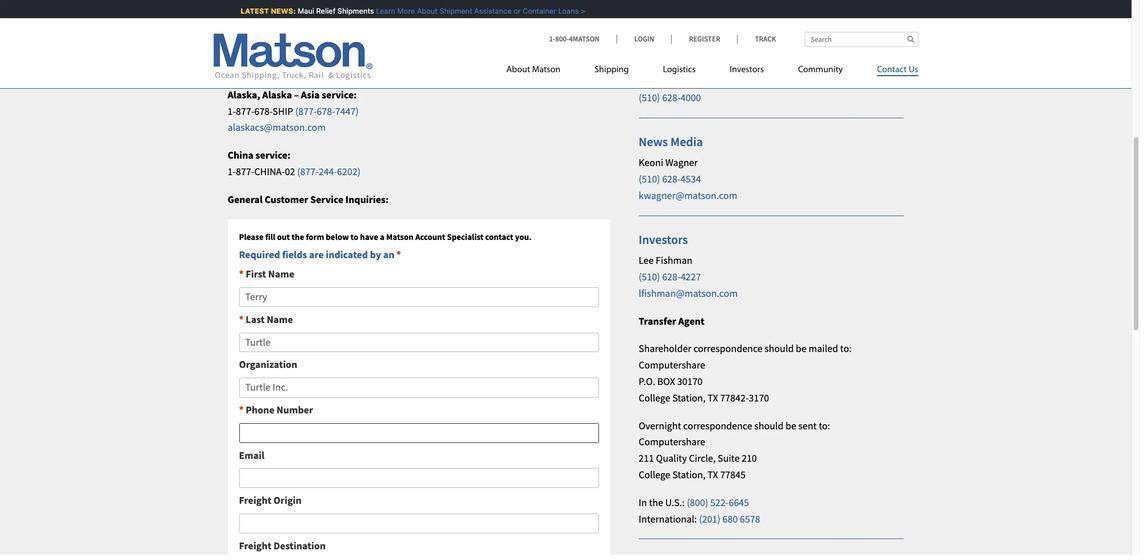Task type: describe. For each thing, give the bounding box(es) containing it.
Search search field
[[805, 32, 919, 47]]

(800) 522-6645 link
[[687, 496, 750, 509]]

register link
[[672, 34, 738, 44]]

indicated
[[326, 248, 368, 261]]

transfer agent
[[639, 314, 705, 327]]

correspondence for 30170
[[694, 342, 763, 355]]

(excluding
[[639, 55, 686, 68]]

please
[[239, 231, 264, 242]]

account
[[416, 231, 446, 242]]

contact us
[[878, 65, 919, 75]]

international:
[[639, 512, 697, 525]]

freight origin
[[239, 494, 302, 507]]

blue matson logo with ocean, shipping, truck, rail and logistics written beneath it. image
[[214, 34, 373, 80]]

02
[[285, 165, 295, 178]]

0 vertical spatial service
[[282, 5, 322, 21]]

ship
[[273, 104, 293, 117]]

7447)
[[335, 104, 359, 117]]

logistics
[[663, 65, 696, 75]]

be for sent
[[786, 419, 797, 432]]

alaska,
[[228, 88, 260, 101]]

inquiries:
[[346, 193, 389, 206]]

alaskacs@matson.com link
[[228, 121, 326, 134]]

customerservice@matson.com
[[228, 60, 360, 73]]

522-
[[711, 496, 729, 509]]

hawaii,
[[228, 28, 262, 41]]

0 horizontal spatial about
[[413, 6, 434, 15]]

1- inside 'china service: 1-877-china-02 (877-244-6202)'
[[228, 165, 236, 178]]

the inside in the u.s.: (800) 522-6645 international: (201) 680 6578
[[649, 496, 664, 509]]

wagner
[[666, 156, 698, 169]]

(877- inside the "alaska, alaska – asia service: 1-877-678-ship (877-678-7447) alaskacs@matson.com"
[[295, 104, 317, 117]]

to: for overnight correspondence should be sent to: computershare 211 quality circle, suite 210 college station, tx 77845
[[819, 419, 831, 432]]

organization
[[239, 358, 298, 371]]

lfishman@matson.com link
[[639, 287, 738, 300]]

investors inside top menu navigation
[[730, 65, 764, 75]]

number
[[277, 403, 313, 416]]

1 678- from the left
[[254, 104, 273, 117]]

hawaii, guam, micronesia service: 1-800-4matson (800-462-8766) customerservice@matson.com
[[228, 28, 382, 73]]

to
[[351, 231, 359, 242]]

kwagner@matson.com link
[[639, 189, 738, 202]]

matson inside top menu navigation
[[532, 65, 561, 75]]

the inside the please fill out the form below to have a matson account specialist contact you. required fields are indicated by an *
[[292, 231, 304, 242]]

micronesia
[[296, 28, 345, 41]]

station, inside the overnight correspondence should be sent to: computershare 211 quality circle, suite 210 college station, tx 77845
[[673, 468, 706, 481]]

kwagner@matson.com
[[639, 189, 738, 202]]

(800)
[[687, 496, 709, 509]]

(877- inside 'china service: 1-877-china-02 (877-244-6202)'
[[297, 165, 319, 178]]

* phone number
[[239, 403, 313, 416]]

matson inside the please fill out the form below to have a matson account specialist contact you. required fields are indicated by an *
[[386, 231, 414, 242]]

6202)
[[337, 165, 361, 178]]

lee
[[639, 254, 654, 267]]

learn more about shipment assistance or container loans > link
[[372, 6, 582, 15]]

4534
[[681, 172, 701, 186]]

3170
[[749, 391, 770, 404]]

box
[[658, 375, 676, 388]]

u.s.:
[[666, 496, 685, 509]]

210
[[742, 452, 757, 465]]

1- down loans
[[549, 34, 556, 44]]

maui
[[294, 6, 310, 15]]

(510) 628-4227 link
[[639, 270, 701, 283]]

logistics link
[[646, 60, 713, 83]]

* for last name
[[239, 313, 244, 326]]

service: inside hawaii, guam, micronesia service: 1-800-4matson (800-462-8766) customerservice@matson.com
[[347, 28, 382, 41]]

overnight correspondence should be sent to: computershare 211 quality circle, suite 210 college station, tx 77845
[[639, 419, 831, 481]]

in the u.s.: (800) 522-6645 international: (201) 680 6578
[[639, 496, 761, 525]]

Commodity Description text field
[[239, 468, 599, 488]]

(201) 680 6578 link
[[700, 512, 761, 525]]

should for sent
[[755, 419, 784, 432]]

1-800-4matson link
[[549, 34, 617, 44]]

244-
[[319, 165, 337, 178]]

last
[[246, 313, 265, 326]]

Organization text field
[[239, 378, 599, 398]]

shareholder correspondence should be mailed to: computershare p.o. box 30170 college station, tx 77842-3170
[[639, 342, 852, 404]]

2 678- from the left
[[317, 104, 335, 117]]

about matson
[[507, 65, 561, 75]]

center
[[324, 5, 360, 21]]

1 vertical spatial service
[[311, 193, 344, 206]]

required
[[239, 248, 280, 261]]

tx inside shareholder correspondence should be mailed to: computershare p.o. box 30170 college station, tx 77842-3170
[[708, 391, 719, 404]]

628- for 4000
[[663, 91, 681, 104]]

be for mailed
[[796, 342, 807, 355]]

1 horizontal spatial 4matson
[[569, 34, 600, 44]]

login link
[[617, 34, 672, 44]]

4227
[[681, 270, 701, 283]]

top menu navigation
[[507, 60, 919, 83]]

1- inside the "alaska, alaska – asia service: 1-877-678-ship (877-678-7447) alaskacs@matson.com"
[[228, 104, 236, 117]]

462-
[[320, 44, 338, 57]]

form
[[306, 231, 324, 242]]

freight for freight origin
[[239, 494, 272, 507]]

china service: 1-877-china-02 (877-244-6202)
[[228, 149, 361, 178]]

service: inside the "alaska, alaska – asia service: 1-877-678-ship (877-678-7447) alaskacs@matson.com"
[[322, 88, 357, 101]]

(877-678-7447) link
[[295, 104, 359, 117]]

to: for shareholder correspondence should be mailed to: computershare p.o. box 30170 college station, tx 77842-3170
[[841, 342, 852, 355]]

china
[[228, 149, 254, 162]]

origin
[[274, 494, 302, 507]]

guam,
[[264, 28, 294, 41]]

1- inside hawaii, guam, micronesia service: 1-800-4matson (800-462-8766) customerservice@matson.com
[[228, 44, 236, 57]]

sent
[[799, 419, 817, 432]]

computershare for quality
[[639, 435, 706, 448]]

circle,
[[689, 452, 716, 465]]

by
[[370, 248, 381, 261]]

search image
[[908, 35, 915, 43]]

news:
[[267, 6, 292, 15]]

alaskacs@matson.com
[[228, 121, 326, 134]]

name for * last name
[[267, 313, 293, 326]]

name for * first name
[[268, 267, 295, 280]]

or
[[510, 6, 517, 15]]

first
[[246, 267, 266, 280]]

track
[[755, 34, 777, 44]]

email
[[239, 448, 265, 462]]

lee fishman (510) 628-4227 lfishman@matson.com
[[639, 254, 738, 300]]

628- for 4227
[[663, 270, 681, 283]]

shipment
[[436, 6, 468, 15]]

680
[[723, 512, 738, 525]]

4000
[[681, 91, 701, 104]]

30170
[[678, 375, 703, 388]]

a
[[380, 231, 385, 242]]

specialist
[[447, 231, 484, 242]]



Task type: locate. For each thing, give the bounding box(es) containing it.
4matson down guam,
[[254, 44, 296, 57]]

(800-
[[298, 44, 320, 57]]

0 vertical spatial should
[[765, 342, 794, 355]]

suite
[[718, 452, 740, 465]]

(877- down asia
[[295, 104, 317, 117]]

0 vertical spatial matson
[[532, 65, 561, 75]]

tx down circle,
[[708, 468, 719, 481]]

community link
[[781, 60, 861, 83]]

None text field
[[239, 332, 599, 352], [239, 423, 599, 443], [239, 514, 599, 533], [239, 332, 599, 352], [239, 423, 599, 443], [239, 514, 599, 533]]

service:
[[347, 28, 382, 41], [322, 88, 357, 101], [256, 149, 291, 162]]

* first name
[[239, 267, 295, 280]]

628- for 4534
[[663, 172, 681, 186]]

0 horizontal spatial 800-
[[236, 44, 254, 57]]

2 computershare from the top
[[639, 435, 706, 448]]

inquiries)
[[767, 55, 810, 68]]

0 vertical spatial about
[[413, 6, 434, 15]]

computershare up box
[[639, 358, 706, 371]]

in
[[639, 496, 647, 509]]

name down fields
[[268, 267, 295, 280]]

1 horizontal spatial general
[[639, 34, 681, 50]]

service: inside 'china service: 1-877-china-02 (877-244-6202)'
[[256, 149, 291, 162]]

general inside general information (excluding customer service inquiries)
[[639, 34, 681, 50]]

1 vertical spatial about
[[507, 65, 531, 75]]

college inside shareholder correspondence should be mailed to: computershare p.o. box 30170 college station, tx 77842-3170
[[639, 391, 671, 404]]

quality
[[656, 452, 687, 465]]

shipments
[[333, 6, 370, 15]]

news
[[639, 134, 668, 150]]

matson right a
[[386, 231, 414, 242]]

1 vertical spatial (510)
[[639, 172, 661, 186]]

should left mailed at the right bottom
[[765, 342, 794, 355]]

name right last
[[267, 313, 293, 326]]

877- inside the "alaska, alaska – asia service: 1-877-678-ship (877-678-7447) alaskacs@matson.com"
[[236, 104, 254, 117]]

(877-
[[295, 104, 317, 117], [297, 165, 319, 178]]

should inside shareholder correspondence should be mailed to: computershare p.o. box 30170 college station, tx 77842-3170
[[765, 342, 794, 355]]

1 vertical spatial station,
[[673, 468, 706, 481]]

freight left the destination
[[239, 539, 272, 552]]

customer down 02 at top
[[265, 193, 308, 206]]

800- down loans
[[556, 34, 569, 44]]

1- down hawaii,
[[228, 44, 236, 57]]

(510) inside keoni wagner (510) 628-4534 kwagner@matson.com
[[639, 172, 661, 186]]

loans
[[554, 6, 575, 15]]

3 (510) from the top
[[639, 270, 661, 283]]

general customer service inquiries:
[[228, 193, 389, 206]]

4matson down >
[[569, 34, 600, 44]]

1 horizontal spatial the
[[649, 496, 664, 509]]

general for information
[[639, 34, 681, 50]]

college down p.o.
[[639, 391, 671, 404]]

investors up fishman
[[639, 231, 688, 247]]

1 vertical spatial tx
[[708, 468, 719, 481]]

station, inside shareholder correspondence should be mailed to: computershare p.o. box 30170 college station, tx 77842-3170
[[673, 391, 706, 404]]

0 horizontal spatial 4matson
[[254, 44, 296, 57]]

to: right mailed at the right bottom
[[841, 342, 852, 355]]

1 vertical spatial computershare
[[639, 435, 706, 448]]

0 vertical spatial (877-
[[295, 104, 317, 117]]

register
[[689, 34, 721, 44]]

computershare
[[639, 358, 706, 371], [639, 435, 706, 448]]

computershare for box
[[639, 358, 706, 371]]

media
[[671, 134, 703, 150]]

be left sent
[[786, 419, 797, 432]]

service: up china-
[[256, 149, 291, 162]]

have
[[360, 231, 379, 242]]

* for phone number
[[239, 403, 244, 416]]

1- down china
[[228, 165, 236, 178]]

628- inside lee fishman (510) 628-4227 lfishman@matson.com
[[663, 270, 681, 283]]

should down 3170
[[755, 419, 784, 432]]

correspondence down agent
[[694, 342, 763, 355]]

0 vertical spatial customer
[[228, 5, 280, 21]]

1 (510) from the top
[[639, 91, 661, 104]]

computershare inside shareholder correspondence should be mailed to: computershare p.o. box 30170 college station, tx 77842-3170
[[639, 358, 706, 371]]

correspondence inside the overnight correspondence should be sent to: computershare 211 quality circle, suite 210 college station, tx 77845
[[684, 419, 753, 432]]

628- inside keoni wagner (510) 628-4534 kwagner@matson.com
[[663, 172, 681, 186]]

mailed
[[809, 342, 839, 355]]

community
[[799, 65, 843, 75]]

college
[[639, 391, 671, 404], [639, 468, 671, 481]]

track link
[[738, 34, 777, 44]]

1 horizontal spatial 678-
[[317, 104, 335, 117]]

* left phone
[[239, 403, 244, 416]]

1 vertical spatial freight
[[239, 539, 272, 552]]

1 vertical spatial should
[[755, 419, 784, 432]]

freight left origin
[[239, 494, 272, 507]]

1 vertical spatial 877-
[[236, 165, 254, 178]]

None text field
[[239, 287, 599, 307]]

out
[[277, 231, 290, 242]]

2 628- from the top
[[663, 172, 681, 186]]

877- down china
[[236, 165, 254, 178]]

be inside shareholder correspondence should be mailed to: computershare p.o. box 30170 college station, tx 77842-3170
[[796, 342, 807, 355]]

(510) for corporate
[[639, 91, 661, 104]]

customer up hawaii,
[[228, 5, 280, 21]]

0 horizontal spatial to:
[[819, 419, 831, 432]]

shipping
[[595, 65, 629, 75]]

general for customer
[[228, 193, 263, 206]]

college down 211
[[639, 468, 671, 481]]

>
[[577, 6, 582, 15]]

service: up 8766)
[[347, 28, 382, 41]]

1 vertical spatial service:
[[322, 88, 357, 101]]

1 tx from the top
[[708, 391, 719, 404]]

1 628- from the top
[[663, 91, 681, 104]]

1 vertical spatial college
[[639, 468, 671, 481]]

2 station, from the top
[[673, 468, 706, 481]]

628-
[[663, 91, 681, 104], [663, 172, 681, 186], [663, 270, 681, 283]]

2 vertical spatial service:
[[256, 149, 291, 162]]

1 vertical spatial be
[[786, 419, 797, 432]]

alaska
[[263, 88, 292, 101]]

0 vertical spatial station,
[[673, 391, 706, 404]]

to: inside shareholder correspondence should be mailed to: computershare p.o. box 30170 college station, tx 77842-3170
[[841, 342, 852, 355]]

1 vertical spatial (877-
[[297, 165, 319, 178]]

0 vertical spatial 877-
[[236, 104, 254, 117]]

about matson link
[[507, 60, 578, 83]]

0 vertical spatial computershare
[[639, 358, 706, 371]]

628- down wagner
[[663, 172, 681, 186]]

1 vertical spatial the
[[649, 496, 664, 509]]

(510) inside corporate office (510) 628-4000
[[639, 91, 661, 104]]

77842-
[[721, 391, 749, 404]]

should inside the overnight correspondence should be sent to: computershare 211 quality circle, suite 210 college station, tx 77845
[[755, 419, 784, 432]]

customerservice@matson.com link
[[228, 60, 360, 73]]

correspondence down 77842-
[[684, 419, 753, 432]]

* for first name
[[239, 267, 244, 280]]

(510) 628-4534 link
[[639, 172, 701, 186]]

below
[[326, 231, 349, 242]]

you.
[[515, 231, 532, 242]]

800-
[[556, 34, 569, 44], [236, 44, 254, 57]]

general down china-
[[228, 193, 263, 206]]

1 horizontal spatial about
[[507, 65, 531, 75]]

0 vertical spatial freight
[[239, 494, 272, 507]]

1 computershare from the top
[[639, 358, 706, 371]]

0 vertical spatial tx
[[708, 391, 719, 404]]

correspondence
[[694, 342, 763, 355], [684, 419, 753, 432]]

0 horizontal spatial 678-
[[254, 104, 273, 117]]

0 vertical spatial college
[[639, 391, 671, 404]]

1 877- from the top
[[236, 104, 254, 117]]

2 877- from the top
[[236, 165, 254, 178]]

1 horizontal spatial to:
[[841, 342, 852, 355]]

service up 'micronesia'
[[282, 5, 322, 21]]

service: up 7447) at the top of the page
[[322, 88, 357, 101]]

1 vertical spatial 628-
[[663, 172, 681, 186]]

(877- right 02 at top
[[297, 165, 319, 178]]

4matson inside hawaii, guam, micronesia service: 1-800-4matson (800-462-8766) customerservice@matson.com
[[254, 44, 296, 57]]

2 tx from the top
[[708, 468, 719, 481]]

* left last
[[239, 313, 244, 326]]

678- down asia
[[317, 104, 335, 117]]

investors down track link
[[730, 65, 764, 75]]

to: inside the overnight correspondence should be sent to: computershare 211 quality circle, suite 210 college station, tx 77845
[[819, 419, 831, 432]]

800- down hawaii,
[[236, 44, 254, 57]]

*
[[397, 248, 401, 261], [239, 267, 244, 280], [239, 313, 244, 326], [239, 403, 244, 416]]

0 vertical spatial to:
[[841, 342, 852, 355]]

freight for freight destination
[[239, 539, 272, 552]]

computershare inside the overnight correspondence should be sent to: computershare 211 quality circle, suite 210 college station, tx 77845
[[639, 435, 706, 448]]

contact us link
[[861, 60, 919, 83]]

0 vertical spatial be
[[796, 342, 807, 355]]

1 horizontal spatial investors
[[730, 65, 764, 75]]

1 vertical spatial investors
[[639, 231, 688, 247]]

1- down "alaska,"
[[228, 104, 236, 117]]

678-
[[254, 104, 273, 117], [317, 104, 335, 117]]

overnight
[[639, 419, 682, 432]]

keoni wagner (510) 628-4534 kwagner@matson.com
[[639, 156, 738, 202]]

college inside the overnight correspondence should be sent to: computershare 211 quality circle, suite 210 college station, tx 77845
[[639, 468, 671, 481]]

name
[[268, 267, 295, 280], [267, 313, 293, 326]]

628- down fishman
[[663, 270, 681, 283]]

tx inside the overnight correspondence should be sent to: computershare 211 quality circle, suite 210 college station, tx 77845
[[708, 468, 719, 481]]

be left mailed at the right bottom
[[796, 342, 807, 355]]

(877-244-6202) link
[[297, 165, 361, 178]]

0 horizontal spatial investors
[[639, 231, 688, 247]]

0 vertical spatial name
[[268, 267, 295, 280]]

(510) down corporate at top right
[[639, 91, 661, 104]]

877- inside 'china service: 1-877-china-02 (877-244-6202)'
[[236, 165, 254, 178]]

service
[[282, 5, 322, 21], [311, 193, 344, 206]]

4matson
[[569, 34, 600, 44], [254, 44, 296, 57]]

1-
[[549, 34, 556, 44], [228, 44, 236, 57], [228, 104, 236, 117], [228, 165, 236, 178]]

1 station, from the top
[[673, 391, 706, 404]]

* left first
[[239, 267, 244, 280]]

station, down circle,
[[673, 468, 706, 481]]

800- inside hawaii, guam, micronesia service: 1-800-4matson (800-462-8766) customerservice@matson.com
[[236, 44, 254, 57]]

(510) inside lee fishman (510) 628-4227 lfishman@matson.com
[[639, 270, 661, 283]]

tx left 77842-
[[708, 391, 719, 404]]

general up (excluding
[[639, 34, 681, 50]]

shipping link
[[578, 60, 646, 83]]

latest
[[237, 6, 265, 15]]

0 horizontal spatial general
[[228, 193, 263, 206]]

1 vertical spatial general
[[228, 193, 263, 206]]

investors
[[730, 65, 764, 75], [639, 231, 688, 247]]

* inside the please fill out the form below to have a matson account specialist contact you. required fields are indicated by an *
[[397, 248, 401, 261]]

1 freight from the top
[[239, 494, 272, 507]]

latest news: maui relief shipments learn more about shipment assistance or container loans >
[[237, 6, 582, 15]]

1 college from the top
[[639, 391, 671, 404]]

None search field
[[805, 32, 919, 47]]

1 vertical spatial matson
[[386, 231, 414, 242]]

1 horizontal spatial matson
[[532, 65, 561, 75]]

(510) down lee
[[639, 270, 661, 283]]

1 vertical spatial to:
[[819, 419, 831, 432]]

3 628- from the top
[[663, 270, 681, 283]]

1 vertical spatial customer
[[265, 193, 308, 206]]

0 vertical spatial correspondence
[[694, 342, 763, 355]]

2 college from the top
[[639, 468, 671, 481]]

please fill out the form below to have a matson account specialist contact you. required fields are indicated by an *
[[239, 231, 532, 261]]

(201)
[[700, 512, 721, 525]]

0 vertical spatial 628-
[[663, 91, 681, 104]]

1 horizontal spatial 800-
[[556, 34, 569, 44]]

0 horizontal spatial matson
[[386, 231, 414, 242]]

destination
[[274, 539, 326, 552]]

correspondence for circle,
[[684, 419, 753, 432]]

be inside the overnight correspondence should be sent to: computershare 211 quality circle, suite 210 college station, tx 77845
[[786, 419, 797, 432]]

77845
[[721, 468, 746, 481]]

2 vertical spatial 628-
[[663, 270, 681, 283]]

about inside top menu navigation
[[507, 65, 531, 75]]

0 vertical spatial general
[[639, 34, 681, 50]]

(510) for keoni
[[639, 172, 661, 186]]

1 vertical spatial correspondence
[[684, 419, 753, 432]]

be
[[796, 342, 807, 355], [786, 419, 797, 432]]

computershare up 'quality'
[[639, 435, 706, 448]]

an
[[383, 248, 395, 261]]

service
[[733, 55, 765, 68]]

2 vertical spatial (510)
[[639, 270, 661, 283]]

* right an
[[397, 248, 401, 261]]

correspondence inside shareholder correspondence should be mailed to: computershare p.o. box 30170 college station, tx 77842-3170
[[694, 342, 763, 355]]

2 freight from the top
[[239, 539, 272, 552]]

contact
[[878, 65, 907, 75]]

(800-462-8766) link
[[298, 44, 362, 57]]

0 vertical spatial the
[[292, 231, 304, 242]]

should for mailed
[[765, 342, 794, 355]]

login
[[635, 34, 655, 44]]

asia
[[301, 88, 320, 101]]

(510) 628-4000 link
[[639, 91, 701, 104]]

corporate office (510) 628-4000
[[639, 75, 709, 104]]

lfishman@matson.com
[[639, 287, 738, 300]]

0 vertical spatial (510)
[[639, 91, 661, 104]]

628- inside corporate office (510) 628-4000
[[663, 91, 681, 104]]

1 vertical spatial name
[[267, 313, 293, 326]]

fields
[[282, 248, 307, 261]]

0 vertical spatial service:
[[347, 28, 382, 41]]

211
[[639, 452, 654, 465]]

the right out
[[292, 231, 304, 242]]

877- down "alaska,"
[[236, 104, 254, 117]]

service down 244-
[[311, 193, 344, 206]]

investors link
[[713, 60, 781, 83]]

the right in
[[649, 496, 664, 509]]

matson down 1-800-4matson
[[532, 65, 561, 75]]

0 vertical spatial investors
[[730, 65, 764, 75]]

628- down corporate at top right
[[663, 91, 681, 104]]

0 horizontal spatial the
[[292, 231, 304, 242]]

fishman
[[656, 254, 693, 267]]

to: right sent
[[819, 419, 831, 432]]

station, down 30170
[[673, 391, 706, 404]]

(510) down keoni at top right
[[639, 172, 661, 186]]

2 (510) from the top
[[639, 172, 661, 186]]

678- up alaskacs@matson.com link
[[254, 104, 273, 117]]

(510) for lee
[[639, 270, 661, 283]]



Task type: vqa. For each thing, say whether or not it's contained in the screenshot.
stewardship
no



